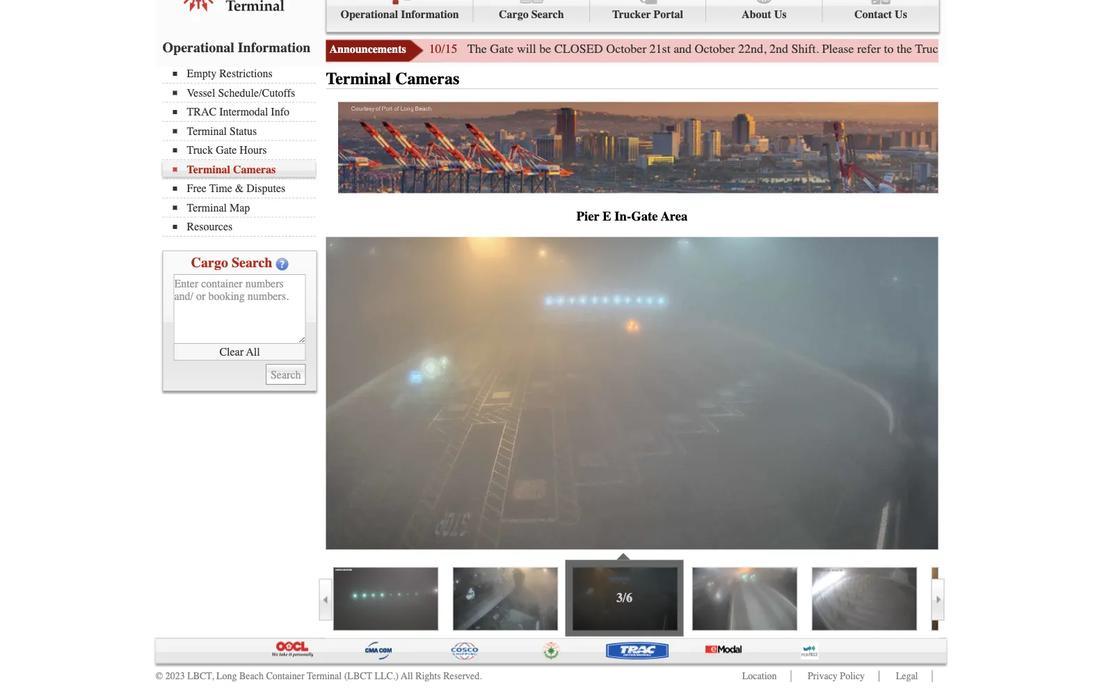 Task type: vqa. For each thing, say whether or not it's contained in the screenshot.
Rights
yes



Task type: locate. For each thing, give the bounding box(es) containing it.
privacy
[[808, 671, 838, 682]]

pier
[[577, 209, 600, 224]]

©
[[156, 671, 163, 682]]

empty restrictions vessel schedule/cutoffs trac intermodal info terminal status truck gate hours terminal cameras free time & disputes terminal map resources
[[187, 68, 295, 234]]

1 vertical spatial operational
[[163, 40, 234, 56]]

map
[[230, 201, 250, 214]]

0 vertical spatial information
[[401, 8, 459, 21]]

in-
[[615, 209, 631, 224]]

1 vertical spatial truck
[[187, 144, 213, 157]]

october right 'and'
[[695, 42, 735, 56]]

search up be
[[532, 8, 564, 21]]

0 horizontal spatial menu bar
[[163, 66, 323, 237]]

search
[[532, 8, 564, 21], [232, 255, 272, 271]]

operational information inside menu bar
[[341, 8, 459, 21]]

october left 21st
[[606, 42, 647, 56]]

long
[[216, 671, 237, 682]]

terminal down "announcements"
[[326, 70, 391, 89]]

0 horizontal spatial search
[[232, 255, 272, 271]]

3/6
[[617, 591, 633, 605]]

gate down status
[[216, 144, 237, 157]]

area
[[661, 209, 688, 224]]

trac intermodal info link
[[173, 106, 316, 119]]

0 vertical spatial cargo
[[499, 8, 529, 21]]

will
[[517, 42, 536, 56]]

1 vertical spatial cargo search
[[191, 255, 272, 271]]

1 horizontal spatial october
[[695, 42, 735, 56]]

2 us from the left
[[895, 8, 907, 21]]

1 horizontal spatial cargo
[[499, 8, 529, 21]]

terminal map link
[[173, 201, 316, 214]]

Enter container numbers and/ or booking numbers.  text field
[[174, 275, 306, 344]]

terminal status link
[[173, 125, 316, 138]]

1 vertical spatial cargo
[[191, 255, 228, 271]]

gate left area
[[631, 209, 658, 224]]

search down resources link
[[232, 255, 272, 271]]

cameras inside empty restrictions vessel schedule/cutoffs trac intermodal info terminal status truck gate hours terminal cameras free time & disputes terminal map resources
[[233, 163, 276, 176]]

intermodal
[[219, 106, 268, 119]]

0 horizontal spatial cameras
[[233, 163, 276, 176]]

operational inside menu bar
[[341, 8, 398, 21]]

clear all
[[220, 346, 260, 359]]

cargo search up will on the left of page
[[499, 8, 564, 21]]

trucker
[[612, 8, 651, 21]]

all right the clear
[[246, 346, 260, 359]]

1 vertical spatial menu bar
[[163, 66, 323, 237]]

contact
[[855, 8, 892, 21]]

cargo search down resources link
[[191, 255, 272, 271]]

2 october from the left
[[695, 42, 735, 56]]

cameras
[[396, 70, 460, 89], [233, 163, 276, 176]]

empty
[[187, 68, 217, 80]]

0 horizontal spatial hours
[[240, 144, 267, 157]]

0 horizontal spatial information
[[238, 40, 311, 56]]

0 vertical spatial cameras
[[396, 70, 460, 89]]

1 horizontal spatial operational
[[341, 8, 398, 21]]

information
[[401, 8, 459, 21], [238, 40, 311, 56]]

terminal
[[326, 70, 391, 89], [187, 125, 227, 138], [187, 163, 230, 176], [187, 201, 227, 214], [307, 671, 342, 682]]

lbct,
[[187, 671, 214, 682]]

trucker portal
[[612, 8, 683, 21]]

cargo up will on the left of page
[[499, 8, 529, 21]]

1 horizontal spatial truck
[[915, 42, 945, 56]]

None submit
[[266, 364, 306, 385]]

cargo search
[[499, 8, 564, 21], [191, 255, 272, 271]]

1 horizontal spatial us
[[895, 8, 907, 21]]

info
[[271, 106, 290, 119]]

operational information up empty restrictions link at the left top
[[163, 40, 311, 56]]

cargo down resources
[[191, 255, 228, 271]]

hours down terminal status link
[[240, 144, 267, 157]]

0 horizontal spatial cargo search
[[191, 255, 272, 271]]

truck right "the"
[[915, 42, 945, 56]]

menu bar
[[326, 0, 940, 33], [163, 66, 323, 237]]

1 horizontal spatial cameras
[[396, 70, 460, 89]]

0 horizontal spatial us
[[774, 8, 787, 21]]

0 horizontal spatial operational
[[163, 40, 234, 56]]

1 vertical spatial information
[[238, 40, 311, 56]]

reserved.
[[443, 671, 482, 682]]

pier e in-gate area
[[577, 209, 688, 224]]

us right contact
[[895, 8, 907, 21]]

operational up empty
[[163, 40, 234, 56]]

truck
[[915, 42, 945, 56], [187, 144, 213, 157]]

0 horizontal spatial operational information
[[163, 40, 311, 56]]

1 horizontal spatial menu bar
[[326, 0, 940, 33]]

container
[[266, 671, 305, 682]]

1 horizontal spatial all
[[401, 671, 413, 682]]

hours
[[975, 42, 1005, 56], [240, 144, 267, 157]]

terminal up resources
[[187, 201, 227, 214]]

e
[[603, 209, 612, 224]]

terminal up free
[[187, 163, 230, 176]]

terminal cameras link
[[173, 163, 316, 176]]

location
[[742, 671, 777, 682]]

vessel
[[187, 87, 215, 100]]

hours left web on the top of page
[[975, 42, 1005, 56]]

1 horizontal spatial hours
[[975, 42, 1005, 56]]

gate
[[490, 42, 514, 56], [948, 42, 972, 56], [216, 144, 237, 157], [631, 209, 658, 224]]

0 vertical spatial all
[[246, 346, 260, 359]]

1 vertical spatial cameras
[[233, 163, 276, 176]]

about
[[742, 8, 772, 21]]

information up restrictions at the top of the page
[[238, 40, 311, 56]]

1 us from the left
[[774, 8, 787, 21]]

1 horizontal spatial information
[[401, 8, 459, 21]]

0 horizontal spatial truck
[[187, 144, 213, 157]]

gate right the
[[490, 42, 514, 56]]

1 horizontal spatial search
[[532, 8, 564, 21]]

clear
[[220, 346, 244, 359]]

trucker portal link
[[590, 0, 706, 23]]

1 vertical spatial hours
[[240, 144, 267, 157]]

cameras down truck gate hours link on the top left of page
[[233, 163, 276, 176]]

© 2023 lbct, long beach container terminal (lbct llc.) all rights reserved.
[[156, 671, 482, 682]]

0 vertical spatial operational
[[341, 8, 398, 21]]

operational information up "announcements"
[[341, 8, 459, 21]]

1 horizontal spatial cargo search
[[499, 8, 564, 21]]

1 october from the left
[[606, 42, 647, 56]]

web
[[1009, 42, 1029, 56]]

shift.
[[792, 42, 819, 56]]

1 vertical spatial search
[[232, 255, 272, 271]]

the
[[468, 42, 487, 56]]

cameras down 10/15
[[396, 70, 460, 89]]

truck down trac
[[187, 144, 213, 157]]

furthe
[[1077, 42, 1102, 56]]

0 vertical spatial operational information
[[341, 8, 459, 21]]

cargo
[[499, 8, 529, 21], [191, 255, 228, 271]]

0 horizontal spatial all
[[246, 346, 260, 359]]

trac
[[187, 106, 217, 119]]

22nd,
[[739, 42, 767, 56]]

gate inside empty restrictions vessel schedule/cutoffs trac intermodal info terminal status truck gate hours terminal cameras free time & disputes terminal map resources
[[216, 144, 237, 157]]

0 vertical spatial hours
[[975, 42, 1005, 56]]

all
[[246, 346, 260, 359], [401, 671, 413, 682]]

1 vertical spatial operational information
[[163, 40, 311, 56]]

operational information
[[341, 8, 459, 21], [163, 40, 311, 56]]

refer
[[858, 42, 881, 56]]

contact us link
[[823, 0, 939, 23]]

operational
[[341, 8, 398, 21], [163, 40, 234, 56]]

cargo search link
[[474, 0, 590, 23]]

privacy policy
[[808, 671, 865, 682]]

all right llc.)
[[401, 671, 413, 682]]

all inside button
[[246, 346, 260, 359]]

october
[[606, 42, 647, 56], [695, 42, 735, 56]]

beach
[[239, 671, 264, 682]]

legal link
[[896, 671, 918, 682]]

0 vertical spatial search
[[532, 8, 564, 21]]

us
[[774, 8, 787, 21], [895, 8, 907, 21]]

llc.)
[[375, 671, 399, 682]]

0 horizontal spatial october
[[606, 42, 647, 56]]

about us link
[[706, 0, 823, 23]]

0 vertical spatial truck
[[915, 42, 945, 56]]

truck inside empty restrictions vessel schedule/cutoffs trac intermodal info terminal status truck gate hours terminal cameras free time & disputes terminal map resources
[[187, 144, 213, 157]]

1 horizontal spatial operational information
[[341, 8, 459, 21]]

0 vertical spatial menu bar
[[326, 0, 940, 33]]

time
[[209, 182, 232, 195]]

operational up "announcements"
[[341, 8, 398, 21]]

schedule/cutoffs
[[218, 87, 295, 100]]

information up 10/15
[[401, 8, 459, 21]]

us right about
[[774, 8, 787, 21]]



Task type: describe. For each thing, give the bounding box(es) containing it.
terminal cameras
[[326, 70, 460, 89]]

disputes
[[247, 182, 286, 195]]

hours inside empty restrictions vessel schedule/cutoffs trac intermodal info terminal status truck gate hours terminal cameras free time & disputes terminal map resources
[[240, 144, 267, 157]]

operational information link
[[327, 0, 474, 23]]

contact us
[[855, 8, 907, 21]]

1 vertical spatial all
[[401, 671, 413, 682]]

menu bar containing operational information
[[326, 0, 940, 33]]

announcements
[[330, 43, 406, 56]]

location link
[[742, 671, 777, 682]]

for
[[1059, 42, 1074, 56]]

menu bar containing empty restrictions
[[163, 66, 323, 237]]

be
[[540, 42, 551, 56]]

to
[[884, 42, 894, 56]]

page
[[1033, 42, 1056, 56]]

information inside operational information link
[[401, 8, 459, 21]]

0 vertical spatial cargo search
[[499, 8, 564, 21]]

restrictions
[[219, 68, 273, 80]]

rights
[[416, 671, 441, 682]]

and
[[674, 42, 692, 56]]

please
[[822, 42, 854, 56]]

portal
[[654, 8, 683, 21]]

free
[[187, 182, 207, 195]]

(lbct
[[344, 671, 372, 682]]

gate right "the"
[[948, 42, 972, 56]]

terminal down trac
[[187, 125, 227, 138]]

privacy policy link
[[808, 671, 865, 682]]

resources
[[187, 221, 233, 234]]

terminal left "(lbct"
[[307, 671, 342, 682]]

vessel schedule/cutoffs link
[[173, 87, 316, 100]]

0 horizontal spatial cargo
[[191, 255, 228, 271]]

closed
[[554, 42, 603, 56]]

us for contact us
[[895, 8, 907, 21]]

truck gate hours link
[[173, 144, 316, 157]]

legal
[[896, 671, 918, 682]]

10/15 the gate will be closed october 21st and october 22nd, 2nd shift. please refer to the truck gate hours web page for furthe
[[429, 42, 1102, 56]]

policy
[[840, 671, 865, 682]]

2nd
[[770, 42, 789, 56]]

&
[[235, 182, 244, 195]]

status
[[230, 125, 257, 138]]

the
[[897, 42, 912, 56]]

empty restrictions link
[[173, 68, 316, 80]]

10/15
[[429, 42, 458, 56]]

21st
[[650, 42, 671, 56]]

search inside menu bar
[[532, 8, 564, 21]]

clear all button
[[174, 344, 306, 361]]

us for about us
[[774, 8, 787, 21]]

free time & disputes link
[[173, 182, 316, 195]]

resources link
[[173, 221, 316, 234]]

2023
[[165, 671, 185, 682]]

about us
[[742, 8, 787, 21]]



